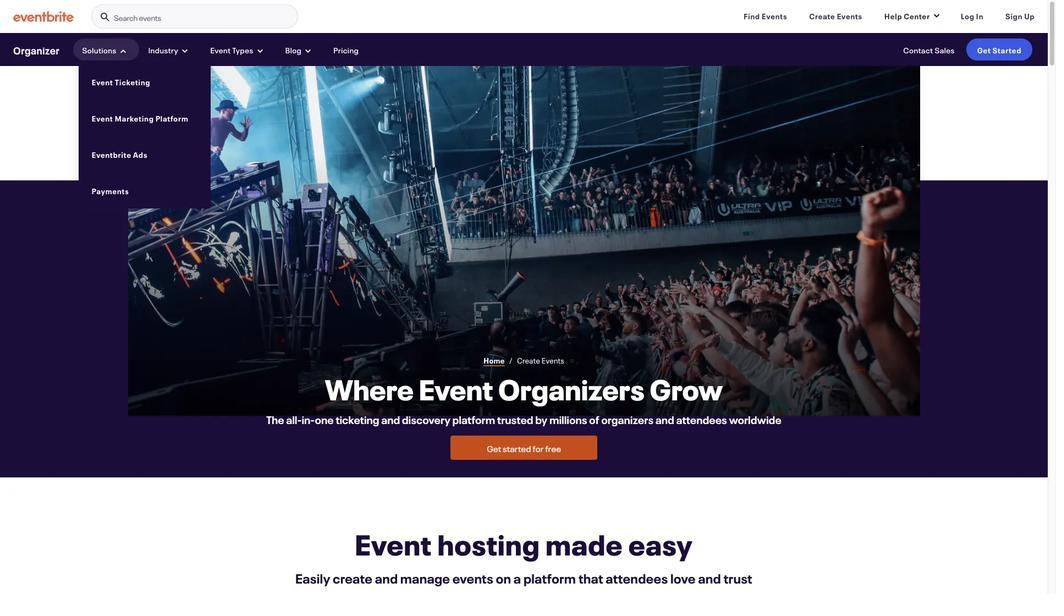 Task type: locate. For each thing, give the bounding box(es) containing it.
platform right a
[[524, 568, 576, 587]]

1 horizontal spatial events
[[762, 10, 787, 21]]

submenu element
[[78, 63, 210, 209]]

events up organizers
[[542, 354, 564, 365]]

started right get
[[993, 44, 1022, 55]]

events
[[139, 12, 161, 23], [453, 568, 493, 587]]

eventbrite ads
[[92, 148, 147, 159]]

contact
[[904, 44, 933, 55]]

in
[[976, 10, 984, 21]]

event types
[[210, 44, 253, 55]]

event up manage
[[355, 526, 432, 564]]

events inside event hosting made easy easily create and manage events on a platform that attendees love and trust
[[453, 568, 493, 587]]

create events
[[809, 10, 863, 21]]

get started link
[[966, 39, 1033, 61]]

and
[[381, 411, 400, 427], [656, 411, 674, 427], [375, 568, 398, 587], [698, 568, 721, 587]]

center
[[904, 10, 930, 21]]

pricing
[[333, 44, 359, 55]]

0 vertical spatial started
[[993, 44, 1022, 55]]

log
[[961, 10, 975, 21]]

and right love
[[698, 568, 721, 587]]

2 horizontal spatial events
[[837, 10, 863, 21]]

0 horizontal spatial create
[[517, 354, 540, 365]]

platform
[[453, 411, 495, 427], [524, 568, 576, 587]]

hosting
[[438, 526, 540, 564]]

started
[[993, 44, 1022, 55], [503, 441, 531, 455]]

attendees
[[676, 411, 727, 427], [606, 568, 668, 587]]

0 horizontal spatial platform
[[453, 411, 495, 427]]

started left for
[[503, 441, 531, 455]]

on
[[496, 568, 511, 587]]

0 horizontal spatial events
[[542, 354, 564, 365]]

event inside event hosting made easy easily create and manage events on a platform that attendees love and trust
[[355, 526, 432, 564]]

0 vertical spatial platform
[[453, 411, 495, 427]]

platform up get
[[453, 411, 495, 427]]

event inside home / create events where event organizers grow the all-in-one ticketing and discovery platform trusted by millions of organizers and attendees worldwide
[[419, 371, 493, 408]]

organizers
[[498, 371, 645, 408]]

contact sales link
[[900, 39, 959, 61]]

1 horizontal spatial platform
[[524, 568, 576, 587]]

0 horizontal spatial events
[[139, 12, 161, 23]]

that
[[579, 568, 603, 587]]

create
[[333, 568, 372, 587]]

event ticketing
[[92, 76, 150, 87]]

event up discovery
[[419, 371, 493, 408]]

get started for free button
[[451, 436, 598, 460]]

started inside "secondary organizer" 'element'
[[993, 44, 1022, 55]]

and right ticketing
[[381, 411, 400, 427]]

grow
[[650, 371, 723, 408]]

event for marketing
[[92, 112, 113, 123]]

platform inside home / create events where event organizers grow the all-in-one ticketing and discovery platform trusted by millions of organizers and attendees worldwide
[[453, 411, 495, 427]]

/
[[509, 354, 513, 365]]

1 horizontal spatial started
[[993, 44, 1022, 55]]

0 vertical spatial create
[[809, 10, 835, 21]]

event
[[210, 44, 231, 55], [92, 76, 113, 87], [92, 112, 113, 123], [419, 371, 493, 408], [355, 526, 432, 564]]

started inside button
[[503, 441, 531, 455]]

events inside button
[[139, 12, 161, 23]]

events right search in the left of the page
[[139, 12, 161, 23]]

1 vertical spatial platform
[[524, 568, 576, 587]]

0 vertical spatial attendees
[[676, 411, 727, 427]]

1 vertical spatial create
[[517, 354, 540, 365]]

1 horizontal spatial events
[[453, 568, 493, 587]]

ticketing
[[336, 411, 379, 427]]

1 vertical spatial events
[[453, 568, 493, 587]]

and down grow in the bottom of the page
[[656, 411, 674, 427]]

1 horizontal spatial attendees
[[676, 411, 727, 427]]

organizers
[[601, 411, 654, 427]]

events for create events
[[837, 10, 863, 21]]

0 horizontal spatial attendees
[[606, 568, 668, 587]]

where
[[325, 371, 414, 408]]

attendees down easy
[[606, 568, 668, 587]]

payments
[[92, 185, 129, 196]]

made
[[546, 526, 623, 564]]

1 vertical spatial started
[[503, 441, 531, 455]]

event for hosting
[[355, 526, 432, 564]]

0 vertical spatial events
[[139, 12, 161, 23]]

event left ticketing
[[92, 76, 113, 87]]

find events
[[744, 10, 787, 21]]

attendees inside event hosting made easy easily create and manage events on a platform that attendees love and trust
[[606, 568, 668, 587]]

home link
[[484, 354, 505, 367]]

create
[[809, 10, 835, 21], [517, 354, 540, 365]]

discovery
[[402, 411, 451, 427]]

event left marketing
[[92, 112, 113, 123]]

millions
[[550, 411, 587, 427]]

attendees down grow in the bottom of the page
[[676, 411, 727, 427]]

find events link
[[735, 4, 796, 26]]

create inside home / create events where event organizers grow the all-in-one ticketing and discovery platform trusted by millions of organizers and attendees worldwide
[[517, 354, 540, 365]]

events left on
[[453, 568, 493, 587]]

0 horizontal spatial started
[[503, 441, 531, 455]]

started for get
[[503, 441, 531, 455]]

by
[[535, 411, 548, 427]]

1 vertical spatial attendees
[[606, 568, 668, 587]]

platform
[[156, 112, 188, 123]]

events right the find
[[762, 10, 787, 21]]

events
[[762, 10, 787, 21], [837, 10, 863, 21], [542, 354, 564, 365]]

all-
[[286, 411, 302, 427]]

event left types
[[210, 44, 231, 55]]

events left help
[[837, 10, 863, 21]]



Task type: vqa. For each thing, say whether or not it's contained in the screenshot.
NC
no



Task type: describe. For each thing, give the bounding box(es) containing it.
and right create
[[375, 568, 398, 587]]

solutions
[[82, 44, 116, 55]]

get
[[977, 44, 991, 55]]

marketing
[[115, 112, 154, 123]]

payments link
[[92, 181, 197, 200]]

free
[[545, 441, 561, 455]]

organizer
[[13, 42, 60, 57]]

blog
[[285, 44, 302, 55]]

eventbrite ads link
[[92, 145, 197, 163]]

a
[[514, 568, 521, 587]]

trusted
[[497, 411, 533, 427]]

love
[[671, 568, 696, 587]]

worldwide
[[729, 411, 782, 427]]

events for find events
[[762, 10, 787, 21]]

home
[[484, 354, 505, 365]]

event for types
[[210, 44, 231, 55]]

sign
[[1006, 10, 1023, 21]]

event marketing platform link
[[92, 108, 197, 127]]

manage
[[400, 568, 450, 587]]

log in
[[961, 10, 984, 21]]

up
[[1024, 10, 1035, 21]]

trust
[[724, 568, 753, 587]]

eventbrite
[[92, 148, 131, 159]]

create events link
[[801, 4, 871, 26]]

search events
[[114, 12, 161, 23]]

help
[[885, 10, 902, 21]]

find
[[744, 10, 760, 21]]

search events button
[[91, 4, 298, 29]]

ads
[[133, 148, 147, 159]]

attendees inside home / create events where event organizers grow the all-in-one ticketing and discovery platform trusted by millions of organizers and attendees worldwide
[[676, 411, 727, 427]]

sign up
[[1006, 10, 1035, 21]]

event hosting made easy easily create and manage events on a platform that attendees love and trust
[[295, 526, 753, 587]]

get started
[[977, 44, 1022, 55]]

events inside home / create events where event organizers grow the all-in-one ticketing and discovery platform trusted by millions of organizers and attendees worldwide
[[542, 354, 564, 365]]

get started for free
[[487, 441, 561, 455]]

sales
[[935, 44, 955, 55]]

search
[[114, 12, 138, 23]]

get
[[487, 441, 501, 455]]

for
[[533, 441, 544, 455]]

in-
[[302, 411, 315, 427]]

get started for free link
[[451, 436, 598, 460]]

ticketing
[[115, 76, 150, 87]]

started for get
[[993, 44, 1022, 55]]

industry
[[148, 44, 178, 55]]

of
[[589, 411, 599, 427]]

1 horizontal spatial create
[[809, 10, 835, 21]]

event ticketing link
[[92, 72, 197, 91]]

easily
[[295, 568, 330, 587]]

sign up link
[[997, 4, 1044, 26]]

eventbrite image
[[13, 11, 74, 22]]

secondary organizer element
[[0, 33, 1048, 209]]

log in link
[[952, 4, 993, 26]]

one
[[315, 411, 334, 427]]

easy
[[629, 526, 693, 564]]

types
[[232, 44, 253, 55]]

the
[[266, 411, 284, 427]]

event for ticketing
[[92, 76, 113, 87]]

pricing link
[[330, 39, 363, 61]]

contact sales
[[904, 44, 955, 55]]

event marketing platform
[[92, 112, 188, 123]]

home / create events where event organizers grow the all-in-one ticketing and discovery platform trusted by millions of organizers and attendees worldwide
[[266, 354, 782, 427]]

platform inside event hosting made easy easily create and manage events on a platform that attendees love and trust
[[524, 568, 576, 587]]

help center
[[885, 10, 930, 21]]



